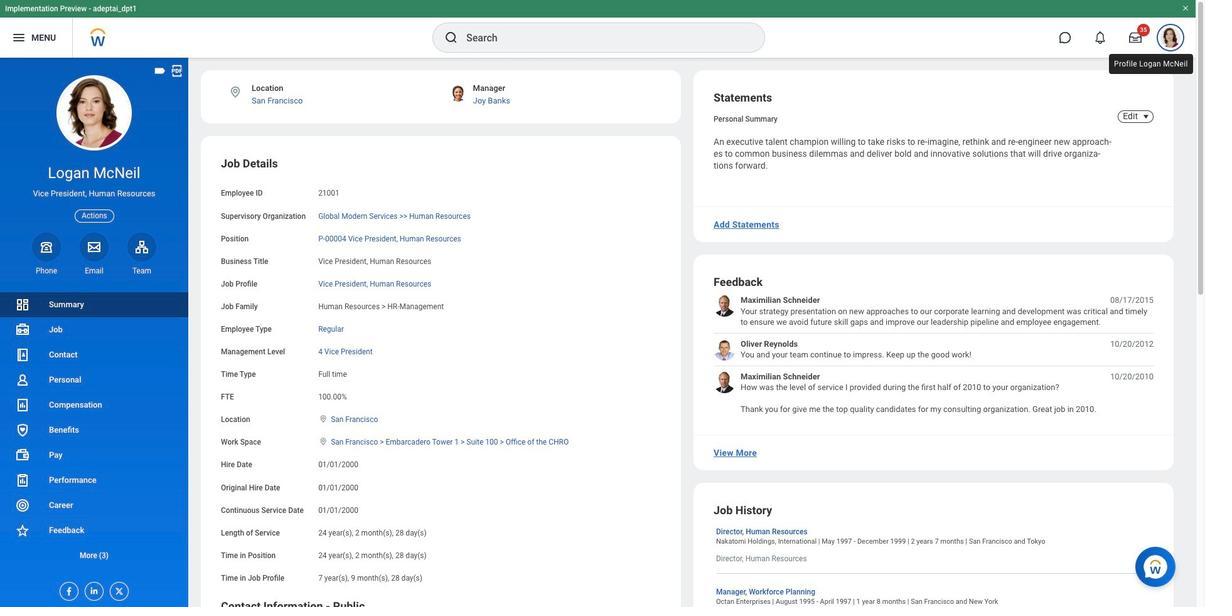 Task type: vqa. For each thing, say whether or not it's contained in the screenshot.
bottommost Employee's Photo (Maximilian Schneider)
yes



Task type: describe. For each thing, give the bounding box(es) containing it.
1 employee's photo (maximilian schneider) image from the top
[[714, 295, 736, 317]]

job image
[[15, 323, 30, 338]]

mail image
[[87, 240, 102, 255]]

notifications large image
[[1094, 31, 1107, 44]]

facebook image
[[60, 583, 74, 597]]

phone image
[[38, 240, 55, 255]]

feedback image
[[15, 524, 30, 539]]

phone logan mcneil element
[[32, 266, 61, 276]]

compensation image
[[15, 398, 30, 413]]

x image
[[111, 583, 124, 597]]

performance image
[[15, 473, 30, 488]]

close environment banner image
[[1182, 4, 1190, 12]]

email logan mcneil element
[[80, 266, 109, 276]]

1 horizontal spatial list
[[714, 295, 1154, 415]]

summary image
[[15, 298, 30, 313]]

tag image
[[153, 64, 167, 78]]

inbox large image
[[1130, 31, 1142, 44]]

2 vertical spatial location image
[[318, 438, 328, 447]]

navigation pane region
[[0, 58, 188, 608]]

benefits image
[[15, 423, 30, 438]]



Task type: locate. For each thing, give the bounding box(es) containing it.
view printable version (pdf) image
[[170, 64, 184, 78]]

tooltip
[[1107, 51, 1196, 77]]

employee's photo (maximilian schneider) image up employee's photo (oliver reynolds)
[[714, 295, 736, 317]]

personal summary element
[[714, 112, 778, 124]]

employee's photo (oliver reynolds) image
[[714, 339, 736, 361]]

justify image
[[11, 30, 26, 45]]

banner
[[0, 0, 1196, 58]]

full time element
[[318, 368, 347, 379]]

0 vertical spatial location image
[[229, 85, 242, 99]]

0 vertical spatial employee's photo (maximilian schneider) image
[[714, 295, 736, 317]]

location image
[[229, 85, 242, 99], [318, 415, 328, 424], [318, 438, 328, 447]]

2 employee's photo (maximilian schneider) image from the top
[[714, 371, 736, 393]]

group
[[221, 157, 661, 584]]

linkedin image
[[85, 583, 99, 596]]

career image
[[15, 499, 30, 514]]

caret down image
[[1139, 112, 1154, 122]]

pay image
[[15, 448, 30, 463]]

personal image
[[15, 373, 30, 388]]

Search Workday  search field
[[466, 24, 739, 51]]

team logan mcneil element
[[127, 266, 156, 276]]

contact image
[[15, 348, 30, 363]]

1 vertical spatial location image
[[318, 415, 328, 424]]

list
[[0, 293, 188, 569], [714, 295, 1154, 415]]

employee's photo (maximilian schneider) image
[[714, 295, 736, 317], [714, 371, 736, 393]]

profile logan mcneil image
[[1161, 28, 1181, 50]]

search image
[[444, 30, 459, 45]]

employee's photo (maximilian schneider) image down employee's photo (oliver reynolds)
[[714, 371, 736, 393]]

view team image
[[134, 240, 149, 255]]

1 vertical spatial employee's photo (maximilian schneider) image
[[714, 371, 736, 393]]

0 horizontal spatial list
[[0, 293, 188, 569]]



